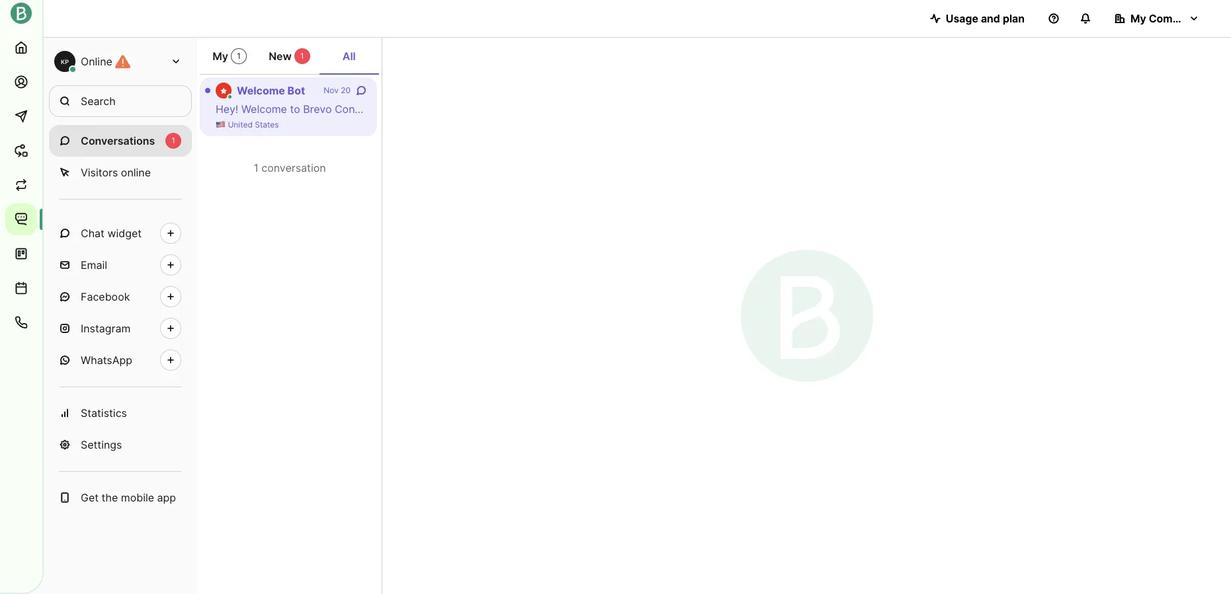 Task type: locate. For each thing, give the bounding box(es) containing it.
0 vertical spatial my
[[1131, 12, 1147, 25]]

0 vertical spatial instagram
[[1118, 103, 1168, 116]]

mobile
[[121, 492, 154, 505]]

1 vertical spatial my
[[213, 50, 228, 63]]

free
[[755, 103, 774, 116]]

conversations
[[81, 134, 155, 148]]

the left next
[[857, 103, 873, 116]]

get the mobile app
[[81, 492, 176, 505]]

app
[[157, 492, 176, 505]]

1 right new
[[300, 51, 304, 61]]

kp
[[61, 58, 69, 65]]

0 horizontal spatial facebook
[[81, 291, 130, 304]]

1
[[237, 51, 241, 61], [300, 51, 304, 61], [172, 136, 175, 146], [254, 161, 259, 175]]

email link
[[49, 249, 192, 281]]

1 vertical spatial facebook
[[81, 291, 130, 304]]

my
[[1131, 12, 1147, 25], [213, 50, 228, 63]]

0 horizontal spatial my
[[213, 50, 228, 63]]

visitors online link
[[49, 157, 192, 189]]

all
[[343, 50, 356, 63]]

email
[[81, 259, 107, 272]]

all link
[[319, 43, 379, 75]]

get the mobile app link
[[49, 482, 192, 514]]

instagram
[[1118, 103, 1168, 116], [81, 322, 131, 336]]

3 to from the left
[[777, 103, 788, 116]]

settings link
[[49, 430, 192, 461]]

hey!
[[216, 103, 238, 116]]

1 horizontal spatial facebook
[[1053, 103, 1102, 116]]

my company button
[[1105, 5, 1210, 32]]

instagram link
[[49, 313, 192, 345]]

online
[[81, 55, 112, 68]]

facebook left or
[[1053, 103, 1102, 116]]

0 vertical spatial facebook
[[1053, 103, 1102, 116]]

1 horizontal spatial conversation
[[495, 103, 560, 116]]

instagram right or
[[1118, 103, 1168, 116]]

statistics
[[81, 407, 127, 420]]

my left company
[[1131, 12, 1147, 25]]

visitors
[[81, 166, 118, 179]]

20
[[341, 85, 351, 95]]

1 horizontal spatial instagram
[[1118, 103, 1168, 116]]

1 vertical spatial conversation
[[262, 161, 326, 175]]

my up hey!
[[213, 50, 228, 63]]

sample
[[457, 103, 492, 116]]

0 horizontal spatial the
[[102, 492, 118, 505]]

chat
[[987, 103, 1009, 116]]

whatsapp
[[81, 354, 132, 367]]

get
[[81, 492, 99, 505]]

a
[[448, 103, 454, 116]]

1 right conversations
[[172, 136, 175, 146]]

reply.
[[791, 103, 818, 116]]

to right free
[[777, 103, 788, 116]]

conversation down 'states'
[[262, 161, 326, 175]]

4 to from the left
[[1171, 103, 1181, 116]]

welcome
[[237, 84, 285, 97], [241, 103, 287, 116]]

the right get
[[102, 492, 118, 505]]

is
[[437, 103, 445, 116]]

chat widget
[[81, 227, 142, 240]]

search link
[[49, 85, 192, 117]]

to
[[290, 103, 300, 116], [563, 103, 573, 116], [777, 103, 788, 116], [1171, 103, 1181, 116]]

1 horizontal spatial my
[[1131, 12, 1147, 25]]

company
[[1149, 12, 1198, 25]]

the
[[857, 103, 873, 116], [968, 103, 984, 116], [102, 492, 118, 505]]

brevo
[[303, 103, 332, 116]]

our
[[658, 103, 674, 116]]

y
[[1229, 103, 1232, 116]]

facebook inside facebook 'link'
[[81, 291, 130, 304]]

my company
[[1131, 12, 1198, 25]]

united
[[228, 120, 253, 130]]

facebook
[[1053, 103, 1102, 116], [81, 291, 130, 304]]

conversation
[[495, 103, 560, 116], [262, 161, 326, 175]]

my for my company
[[1131, 12, 1147, 25]]

my inside 'button'
[[1131, 12, 1147, 25]]

to left let
[[563, 103, 573, 116]]

nov
[[324, 85, 339, 95]]

or
[[1105, 103, 1115, 116]]

the left chat
[[968, 103, 984, 116]]

let
[[576, 103, 588, 116]]

usage and plan button
[[920, 5, 1036, 32]]

to down the bot
[[290, 103, 300, 116]]

1 vertical spatial welcome
[[241, 103, 287, 116]]

0 horizontal spatial instagram
[[81, 322, 131, 336]]

instagram up whatsapp
[[81, 322, 131, 336]]

facebook down email
[[81, 291, 130, 304]]

to left talk
[[1171, 103, 1181, 116]]

plan
[[1003, 12, 1025, 25]]

0 vertical spatial conversation
[[495, 103, 560, 116]]

conversation right the sample
[[495, 103, 560, 116]]

bot
[[288, 84, 305, 97]]

1 vertical spatial instagram
[[81, 322, 131, 336]]



Task type: describe. For each thing, give the bounding box(es) containing it.
facebook link
[[49, 281, 192, 313]]

welcome bot
[[237, 84, 305, 97]]

interface
[[677, 103, 722, 116]]

usage and plan
[[946, 12, 1025, 25]]

usage
[[946, 12, 979, 25]]

online
[[121, 166, 151, 179]]

1 conversation
[[254, 161, 326, 175]]

2 to from the left
[[563, 103, 573, 116]]

visitors online
[[81, 166, 151, 179]]

conversation inside hey! welcome to brevo conversations. this is a sample conversation to let you discover our interface – feel free to reply.  what's the next step? enable the chat widget, facebook or instagram to talk with y 🇺🇸 united states
[[495, 103, 560, 116]]

enable
[[931, 103, 965, 116]]

you
[[591, 103, 609, 116]]

states
[[255, 120, 279, 130]]

conversations.
[[335, 103, 409, 116]]

0 horizontal spatial conversation
[[262, 161, 326, 175]]

discover
[[612, 103, 655, 116]]

chat
[[81, 227, 105, 240]]

next
[[876, 103, 898, 116]]

nov 20
[[324, 85, 351, 95]]

–
[[725, 103, 730, 116]]

what's
[[821, 103, 854, 116]]

facebook inside hey! welcome to brevo conversations. this is a sample conversation to let you discover our interface – feel free to reply.  what's the next step? enable the chat widget, facebook or instagram to talk with y 🇺🇸 united states
[[1053, 103, 1102, 116]]

this
[[412, 103, 434, 116]]

my for my
[[213, 50, 228, 63]]

chat widget link
[[49, 218, 192, 249]]

1 left new
[[237, 51, 241, 61]]

0 vertical spatial welcome
[[237, 84, 285, 97]]

hey! welcome to brevo conversations. this is a sample conversation to let you discover our interface – feel free to reply.  what's the next step? enable the chat widget, facebook or instagram to talk with y 🇺🇸 united states
[[216, 103, 1232, 130]]

1 horizontal spatial the
[[857, 103, 873, 116]]

feel
[[733, 103, 752, 116]]

step?
[[901, 103, 928, 116]]

widget,
[[1012, 103, 1050, 116]]

talk
[[1184, 103, 1202, 116]]

new
[[269, 50, 292, 63]]

instagram inside hey! welcome to brevo conversations. this is a sample conversation to let you discover our interface – feel free to reply.  what's the next step? enable the chat widget, facebook or instagram to talk with y 🇺🇸 united states
[[1118, 103, 1168, 116]]

🇺🇸
[[216, 120, 226, 130]]

2 horizontal spatial the
[[968, 103, 984, 116]]

whatsapp link
[[49, 345, 192, 377]]

statistics link
[[49, 398, 192, 430]]

and
[[981, 12, 1001, 25]]

search
[[81, 95, 116, 108]]

1 to from the left
[[290, 103, 300, 116]]

widget
[[107, 227, 142, 240]]

1 down 'states'
[[254, 161, 259, 175]]

welcome inside hey! welcome to brevo conversations. this is a sample conversation to let you discover our interface – feel free to reply.  what's the next step? enable the chat widget, facebook or instagram to talk with y 🇺🇸 united states
[[241, 103, 287, 116]]

with
[[1205, 103, 1226, 116]]

settings
[[81, 439, 122, 452]]



Task type: vqa. For each thing, say whether or not it's contained in the screenshot.
Chat widget Link
yes



